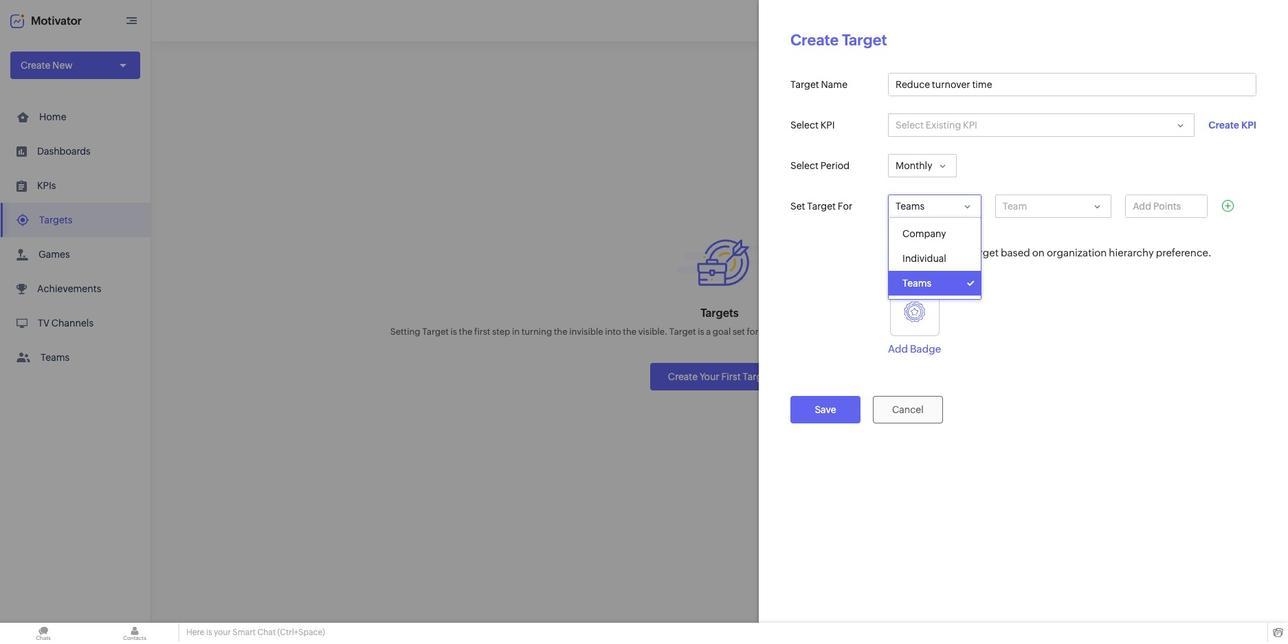 Task type: vqa. For each thing, say whether or not it's contained in the screenshot.
Signals ELEMENT
no



Task type: locate. For each thing, give the bounding box(es) containing it.
the right turning on the bottom of the page
[[554, 327, 568, 337]]

set
[[733, 327, 746, 337]]

hierarchy
[[1110, 247, 1155, 258]]

select
[[791, 120, 819, 131], [791, 160, 819, 171]]

2 horizontal spatial the
[[623, 327, 637, 337]]

a
[[707, 327, 711, 337], [761, 327, 766, 337], [987, 327, 992, 337]]

1 select from the top
[[791, 120, 819, 131]]

is left goal
[[698, 327, 705, 337]]

teams down tv channels
[[41, 352, 70, 363]]

kpi for create kpi
[[1242, 120, 1257, 131]]

targets inside targets setting target is the first step in turning the invisible into the visible. target is a goal set for a person or team measured in revenue or units sold for a specific time.
[[701, 307, 739, 320]]

home
[[39, 111, 66, 122]]

kpi
[[821, 120, 835, 131], [1242, 120, 1257, 131]]

in
[[512, 327, 520, 337], [877, 327, 884, 337]]

contacts image
[[91, 623, 178, 642]]

badge
[[911, 343, 942, 355]]

create your first target
[[668, 371, 772, 382]]

0 horizontal spatial kpi
[[821, 120, 835, 131]]

targets
[[39, 215, 72, 226], [701, 307, 739, 320]]

or
[[798, 327, 807, 337], [921, 327, 930, 337]]

specific
[[994, 327, 1027, 337]]

Teams field
[[889, 195, 982, 218]]

target left for
[[808, 201, 836, 212]]

in right the step
[[512, 327, 520, 337]]

1 vertical spatial select
[[791, 160, 819, 171]]

1 horizontal spatial kpi
[[1242, 120, 1257, 131]]

set target for
[[791, 201, 853, 212]]

a left the person
[[761, 327, 766, 337]]

a left goal
[[707, 327, 711, 337]]

user image
[[1246, 10, 1268, 32]]

save button
[[791, 396, 861, 424]]

your
[[700, 371, 720, 382]]

a left specific
[[987, 327, 992, 337]]

target up name
[[843, 32, 888, 49]]

0 vertical spatial select
[[791, 120, 819, 131]]

select for select kpi
[[791, 120, 819, 131]]

create your first target button
[[651, 363, 790, 391]]

1 horizontal spatial the
[[554, 327, 568, 337]]

targets setting target is the first step in turning the invisible into the visible. target is a goal set for a person or team measured in revenue or units sold for a specific time.
[[390, 307, 1050, 337]]

here
[[186, 628, 205, 638]]

list box
[[889, 218, 981, 299]]

1 vertical spatial teams
[[903, 278, 932, 289]]

2 the from the left
[[554, 327, 568, 337]]

select down target name
[[791, 120, 819, 131]]

in left revenue
[[877, 327, 884, 337]]

0 vertical spatial teams
[[896, 201, 925, 212]]

add
[[889, 343, 909, 355]]

1 horizontal spatial targets
[[701, 307, 739, 320]]

None text field
[[889, 74, 1257, 96]]

1 vertical spatial targets
[[701, 307, 739, 320]]

is
[[451, 327, 457, 337], [698, 327, 705, 337], [206, 628, 212, 638]]

2 select from the top
[[791, 160, 819, 171]]

name
[[822, 79, 848, 90]]

1 horizontal spatial for
[[974, 327, 985, 337]]

0 vertical spatial targets
[[39, 215, 72, 226]]

3 the from the left
[[623, 327, 637, 337]]

motivator
[[31, 14, 82, 27]]

0 horizontal spatial for
[[747, 327, 759, 337]]

target name
[[791, 79, 848, 90]]

achievements
[[37, 283, 101, 294]]

teams inside option
[[903, 278, 932, 289]]

2 or from the left
[[921, 327, 930, 337]]

select period
[[791, 160, 850, 171]]

list
[[0, 100, 151, 375]]

units
[[932, 327, 952, 337]]

list containing home
[[0, 100, 151, 375]]

the
[[459, 327, 473, 337], [554, 327, 568, 337], [623, 327, 637, 337]]

channels
[[51, 318, 94, 329]]

is left your
[[206, 628, 212, 638]]

for
[[747, 327, 759, 337], [974, 327, 985, 337]]

step
[[492, 327, 511, 337]]

teams up "company"
[[896, 201, 925, 212]]

1 the from the left
[[459, 327, 473, 337]]

1 horizontal spatial in
[[877, 327, 884, 337]]

select kpi
[[791, 120, 835, 131]]

target
[[970, 247, 999, 258]]

set
[[791, 201, 806, 212]]

goal
[[713, 327, 731, 337]]

targets for targets setting target is the first step in turning the invisible into the visible. target is a goal set for a person or team measured in revenue or units sold for a specific time.
[[701, 307, 739, 320]]

individual option
[[889, 246, 981, 271]]

period
[[821, 160, 850, 171]]

3 a from the left
[[987, 327, 992, 337]]

target right 'first'
[[743, 371, 772, 382]]

team
[[809, 327, 832, 337]]

target right visible.
[[670, 327, 696, 337]]

1 kpi from the left
[[821, 120, 835, 131]]

on
[[1033, 247, 1045, 258]]

0 horizontal spatial in
[[512, 327, 520, 337]]

for right set
[[747, 327, 759, 337]]

into
[[605, 327, 622, 337]]

create
[[791, 32, 839, 49], [21, 60, 50, 71], [1209, 120, 1240, 131], [668, 371, 698, 382]]

0 horizontal spatial the
[[459, 327, 473, 337]]

0 horizontal spatial a
[[707, 327, 711, 337]]

create target
[[791, 32, 888, 49]]

0 horizontal spatial targets
[[39, 215, 72, 226]]

teams down individual at the top right of page
[[903, 278, 932, 289]]

1 a from the left
[[707, 327, 711, 337]]

list box containing company
[[889, 218, 981, 299]]

teams
[[896, 201, 925, 212], [903, 278, 932, 289], [41, 352, 70, 363]]

for right sold
[[974, 327, 985, 337]]

2 kpi from the left
[[1242, 120, 1257, 131]]

targets up goal
[[701, 307, 739, 320]]

select left period
[[791, 160, 819, 171]]

tv
[[38, 318, 49, 329]]

1 horizontal spatial or
[[921, 327, 930, 337]]

this
[[951, 247, 968, 258]]

the right into
[[623, 327, 637, 337]]

0 horizontal spatial or
[[798, 327, 807, 337]]

2 in from the left
[[877, 327, 884, 337]]

or left units in the bottom right of the page
[[921, 327, 930, 337]]

2 horizontal spatial a
[[987, 327, 992, 337]]

is left first
[[451, 327, 457, 337]]

measured
[[833, 327, 875, 337]]

create for create kpi
[[1209, 120, 1240, 131]]

create inside button
[[668, 371, 698, 382]]

targets up games
[[39, 215, 72, 226]]

the left first
[[459, 327, 473, 337]]

individual
[[903, 253, 947, 264]]

target
[[843, 32, 888, 49], [791, 79, 820, 90], [808, 201, 836, 212], [422, 327, 449, 337], [670, 327, 696, 337], [743, 371, 772, 382]]

here is your smart chat (ctrl+space)
[[186, 628, 325, 638]]

setting
[[390, 327, 421, 337]]

or left team in the bottom of the page
[[798, 327, 807, 337]]

kpi for select kpi
[[821, 120, 835, 131]]

select for select period
[[791, 160, 819, 171]]

1 in from the left
[[512, 327, 520, 337]]

1 horizontal spatial a
[[761, 327, 766, 337]]

targets for targets
[[39, 215, 72, 226]]



Task type: describe. For each thing, give the bounding box(es) containing it.
new
[[52, 60, 73, 71]]

company option
[[889, 221, 981, 246]]

chat
[[258, 628, 276, 638]]

0 horizontal spatial is
[[206, 628, 212, 638]]

company
[[903, 228, 947, 239]]

2 for from the left
[[974, 327, 985, 337]]

sold
[[954, 327, 972, 337]]

chats image
[[0, 623, 87, 642]]

add badge
[[889, 343, 942, 355]]

person
[[767, 327, 797, 337]]

cancel button
[[873, 396, 944, 424]]

create for create your first target
[[668, 371, 698, 382]]

for
[[838, 201, 853, 212]]

1 for from the left
[[747, 327, 759, 337]]

teams inside field
[[896, 201, 925, 212]]

show this target based on organization hierarchy preference.
[[922, 247, 1212, 258]]

first
[[475, 327, 491, 337]]

dashboards
[[37, 146, 91, 157]]

2 horizontal spatial is
[[698, 327, 705, 337]]

your
[[214, 628, 231, 638]]

revenue
[[886, 327, 920, 337]]

Add Points text field
[[1127, 195, 1208, 217]]

(ctrl+space)
[[278, 628, 325, 638]]

cancel
[[893, 404, 924, 416]]

games
[[39, 249, 70, 260]]

2 a from the left
[[761, 327, 766, 337]]

save
[[815, 404, 837, 416]]

target right setting at the bottom
[[422, 327, 449, 337]]

turning
[[522, 327, 552, 337]]

invisible
[[570, 327, 604, 337]]

time.
[[1028, 327, 1050, 337]]

tv channels
[[38, 318, 94, 329]]

organization
[[1047, 247, 1108, 258]]

teams option
[[889, 271, 981, 296]]

create kpi
[[1209, 120, 1257, 131]]

preference.
[[1157, 247, 1212, 258]]

smart
[[233, 628, 256, 638]]

based
[[1001, 247, 1031, 258]]

create for create new
[[21, 60, 50, 71]]

target left name
[[791, 79, 820, 90]]

first
[[722, 371, 741, 382]]

visible.
[[639, 327, 668, 337]]

1 or from the left
[[798, 327, 807, 337]]

create new
[[21, 60, 73, 71]]

create for create target
[[791, 32, 839, 49]]

1 horizontal spatial is
[[451, 327, 457, 337]]

2 vertical spatial teams
[[41, 352, 70, 363]]

kpis
[[37, 180, 56, 191]]

show
[[922, 247, 949, 258]]

target inside create your first target button
[[743, 371, 772, 382]]



